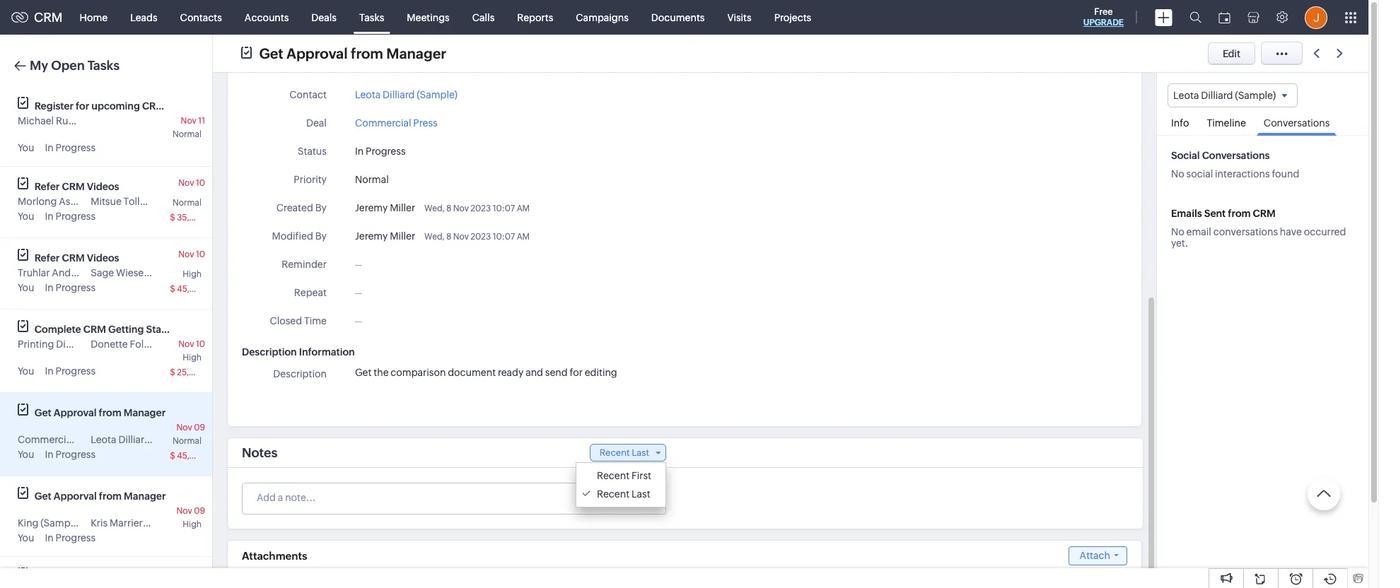 Task type: locate. For each thing, give the bounding box(es) containing it.
0 vertical spatial jeremy
[[355, 202, 388, 214]]

0 vertical spatial refer crm videos
[[35, 181, 119, 192]]

$ left 35,000.00
[[170, 213, 175, 223]]

attach link
[[1069, 547, 1128, 566]]

2 8 from the top
[[446, 232, 452, 242]]

1 vertical spatial jeremy miller
[[355, 231, 415, 242]]

created by
[[276, 202, 327, 214]]

2 jeremy miller from the top
[[355, 231, 415, 242]]

normal inside michael ruta (sample) normal
[[173, 130, 202, 139]]

from up kris
[[99, 491, 122, 502]]

truhlar left and
[[18, 268, 50, 279]]

refer crm videos up truhlar and truhlar attys
[[35, 253, 119, 264]]

1 horizontal spatial approval
[[287, 45, 348, 61]]

2 vertical spatial 2023
[[471, 232, 491, 242]]

associates
[[59, 196, 108, 207]]

videos
[[87, 181, 119, 192], [87, 253, 119, 264]]

0 vertical spatial 45,000.00
[[177, 284, 220, 294]]

recent up recent first
[[600, 448, 630, 459]]

progress down the associates
[[56, 211, 96, 222]]

campaigns
[[576, 12, 629, 23]]

1 vertical spatial for
[[570, 367, 583, 379]]

1 vertical spatial wed,
[[425, 232, 445, 242]]

10 for sage wieser (sample)
[[196, 250, 205, 260]]

free
[[1095, 6, 1114, 17]]

1 vertical spatial 10
[[196, 250, 205, 260]]

1 $ 45,000.00 from the top
[[170, 284, 220, 294]]

1 vertical spatial wed, 8 nov 2023 10:07 am
[[425, 232, 530, 242]]

have
[[1281, 227, 1303, 238]]

0 vertical spatial press
[[414, 117, 438, 129]]

0 vertical spatial 2023
[[386, 61, 410, 72]]

3 you from the top
[[18, 282, 34, 294]]

2 $ from the top
[[170, 284, 175, 294]]

leota dilliard (sample)
[[355, 89, 458, 100], [1174, 90, 1277, 101], [91, 435, 193, 446]]

normal down the '$ 25,000.00'
[[173, 437, 202, 447]]

0 vertical spatial recent last
[[600, 448, 650, 459]]

truhlar right and
[[73, 268, 105, 279]]

10 down steps
[[196, 340, 205, 350]]

0 vertical spatial commercial press
[[355, 117, 438, 129]]

videos up sage
[[87, 253, 119, 264]]

comparison
[[391, 367, 446, 379]]

3 10 from the top
[[196, 340, 205, 350]]

09 inside get apporval from manager nov 09
[[194, 507, 205, 517]]

recent left first
[[597, 471, 630, 482]]

high for donette foller (sample)
[[183, 353, 202, 363]]

1 vertical spatial tasks
[[88, 58, 120, 73]]

press
[[414, 117, 438, 129], [76, 435, 100, 446]]

leota dilliard (sample) up commercial press link in the top of the page
[[355, 89, 458, 100]]

normal up $ 35,000.00
[[173, 198, 202, 208]]

1 by from the top
[[315, 202, 327, 214]]

manager for get approval from manager nov 09
[[124, 408, 166, 419]]

2 10:07 from the top
[[493, 232, 515, 242]]

manager down donette foller (sample) at the left bottom of page
[[124, 408, 166, 419]]

you for king (sample)
[[18, 533, 34, 544]]

1 horizontal spatial press
[[414, 117, 438, 129]]

accounts
[[245, 12, 289, 23]]

1 videos from the top
[[87, 181, 119, 192]]

crm up conversations
[[1254, 208, 1276, 220]]

high right the marrier
[[183, 520, 202, 530]]

$ down sage wieser (sample)
[[170, 284, 175, 294]]

09 for kris marrier (sample)
[[194, 507, 205, 517]]

recent last up recent first
[[600, 448, 650, 459]]

8 for created by
[[446, 204, 452, 214]]

edit
[[1224, 48, 1241, 59]]

in down king (sample)
[[45, 533, 54, 544]]

0 horizontal spatial for
[[76, 100, 89, 112]]

progress for leota dilliard (sample)
[[56, 449, 96, 461]]

$ 45,000.00 up steps
[[170, 284, 220, 294]]

miller for created by
[[390, 202, 415, 214]]

progress for donette foller (sample)
[[56, 366, 96, 377]]

conversations up found
[[1265, 118, 1331, 129]]

reminder
[[282, 259, 327, 270]]

refer crm videos up the associates
[[35, 181, 119, 192]]

contact
[[290, 89, 327, 100]]

2 horizontal spatial dilliard
[[1202, 90, 1234, 101]]

nov 10 for mitsue tollner (sample)
[[178, 178, 205, 188]]

for up the "ruta"
[[76, 100, 89, 112]]

search image
[[1190, 11, 1202, 23]]

no inside the emails sent from crm no email conversations have occurred yet.
[[1172, 227, 1185, 238]]

0 horizontal spatial truhlar
[[18, 268, 50, 279]]

2 09 from the top
[[194, 507, 205, 517]]

in progress for leota dilliard (sample)
[[45, 449, 96, 461]]

in progress down commercial press link in the top of the page
[[355, 146, 406, 157]]

upgrade
[[1084, 18, 1125, 28]]

0 vertical spatial miller
[[390, 202, 415, 214]]

commercial up apporval in the left bottom of the page
[[18, 435, 74, 446]]

normal down 11
[[173, 130, 202, 139]]

manager inside get apporval from manager nov 09
[[124, 491, 166, 502]]

(sample)
[[417, 89, 458, 100], [1236, 90, 1277, 101], [79, 115, 120, 127], [157, 196, 198, 207], [149, 268, 190, 279], [158, 339, 199, 350], [153, 435, 193, 446], [41, 518, 81, 529], [145, 518, 186, 529]]

2 refer from the top
[[35, 253, 60, 264]]

jeremy miller for created by
[[355, 202, 415, 214]]

leota dilliard (sample) link
[[355, 88, 458, 103]]

2 refer crm videos from the top
[[35, 253, 119, 264]]

jeremy
[[355, 202, 388, 214], [355, 231, 388, 242]]

1 vertical spatial am
[[517, 232, 530, 242]]

get down printing
[[35, 408, 52, 419]]

refer crm videos for associates
[[35, 181, 119, 192]]

1 vertical spatial no
[[1172, 227, 1185, 238]]

date
[[305, 61, 327, 72]]

0 vertical spatial $ 45,000.00
[[170, 284, 220, 294]]

0 horizontal spatial commercial
[[18, 435, 74, 446]]

1 vertical spatial description
[[273, 369, 327, 380]]

projects
[[775, 12, 812, 23]]

0 horizontal spatial commercial press
[[18, 435, 100, 446]]

from for emails sent from crm no email conversations have occurred yet.
[[1229, 208, 1252, 220]]

0 vertical spatial videos
[[87, 181, 119, 192]]

2 no from the top
[[1172, 227, 1185, 238]]

0 vertical spatial high
[[183, 270, 202, 280]]

1 vertical spatial refer crm videos
[[35, 253, 119, 264]]

donette foller (sample)
[[91, 339, 199, 350]]

1 09 from the top
[[194, 423, 205, 433]]

0 vertical spatial recent
[[600, 448, 630, 459]]

1 vertical spatial miller
[[390, 231, 415, 242]]

priority
[[294, 174, 327, 185]]

nov
[[355, 61, 374, 72], [181, 116, 197, 126], [178, 178, 194, 188], [453, 204, 469, 214], [453, 232, 469, 242], [178, 250, 194, 260], [178, 340, 194, 350], [177, 423, 192, 433], [177, 507, 192, 517]]

no down social
[[1172, 169, 1185, 180]]

0 vertical spatial approval
[[287, 45, 348, 61]]

manager up kris marrier (sample)
[[124, 491, 166, 502]]

2 am from the top
[[517, 232, 530, 242]]

0 vertical spatial by
[[315, 202, 327, 214]]

campaigns link
[[565, 0, 640, 34]]

nov inside get apporval from manager nov 09
[[177, 507, 192, 517]]

my open tasks
[[30, 58, 120, 73]]

0 vertical spatial 09
[[194, 423, 205, 433]]

10:07 for modified by
[[493, 232, 515, 242]]

2023 for created by
[[471, 204, 491, 214]]

2 45,000.00 from the top
[[177, 452, 220, 461]]

you down truhlar and truhlar attys
[[18, 282, 34, 294]]

2 10 from the top
[[196, 250, 205, 260]]

nov 10 up $ 35,000.00
[[178, 178, 205, 188]]

45,000.00 for sage wieser (sample)
[[177, 284, 220, 294]]

45,000.00
[[177, 284, 220, 294], [177, 452, 220, 461]]

normal
[[173, 130, 202, 139], [355, 174, 389, 185], [173, 198, 202, 208], [173, 437, 202, 447]]

you down the king
[[18, 533, 34, 544]]

1 8 from the top
[[446, 204, 452, 214]]

2023 for modified by
[[471, 232, 491, 242]]

1 am from the top
[[517, 204, 530, 214]]

1 high from the top
[[183, 270, 202, 280]]

1 vertical spatial 10:07
[[493, 232, 515, 242]]

1 horizontal spatial leota dilliard (sample)
[[355, 89, 458, 100]]

crm up truhlar and truhlar attys
[[62, 253, 85, 264]]

am for created by
[[517, 204, 530, 214]]

no down the emails
[[1172, 227, 1185, 238]]

10 up 35,000.00
[[196, 178, 205, 188]]

1 vertical spatial high
[[183, 353, 202, 363]]

from inside get apporval from manager nov 09
[[99, 491, 122, 502]]

kris
[[91, 518, 108, 529]]

meetings link
[[396, 0, 461, 34]]

mitsue
[[91, 196, 122, 207]]

description down closed
[[242, 347, 297, 358]]

get approval from manager nov 09
[[35, 408, 205, 433]]

get apporval from manager nov 09
[[35, 491, 205, 517]]

in progress for mitsue tollner (sample)
[[45, 211, 96, 222]]

2 $ 45,000.00 from the top
[[170, 452, 220, 461]]

in progress down morlong associates
[[45, 211, 96, 222]]

0 horizontal spatial tasks
[[88, 58, 120, 73]]

1 vertical spatial commercial press
[[18, 435, 100, 446]]

2 videos from the top
[[87, 253, 119, 264]]

1 horizontal spatial tasks
[[359, 12, 384, 23]]

(sample) down started on the left
[[158, 339, 199, 350]]

refer for morlong
[[35, 181, 60, 192]]

commercial press link
[[355, 116, 438, 131]]

approval inside get approval from manager nov 09
[[54, 408, 97, 419]]

1 vertical spatial 8
[[446, 232, 452, 242]]

from up conversations
[[1229, 208, 1252, 220]]

2 vertical spatial manager
[[124, 491, 166, 502]]

normal down commercial press link in the top of the page
[[355, 174, 389, 185]]

info
[[1172, 118, 1190, 129]]

1 miller from the top
[[390, 202, 415, 214]]

1 vertical spatial by
[[315, 231, 327, 242]]

0 vertical spatial 8
[[446, 204, 452, 214]]

in progress for sage wieser (sample)
[[45, 282, 96, 294]]

sage
[[91, 268, 114, 279]]

description
[[242, 347, 297, 358], [273, 369, 327, 380]]

manager
[[387, 45, 447, 61], [124, 408, 166, 419], [124, 491, 166, 502]]

1 vertical spatial jeremy
[[355, 231, 388, 242]]

crm up dimensions
[[83, 324, 106, 335]]

progress
[[56, 142, 96, 154], [366, 146, 406, 157], [56, 211, 96, 222], [56, 282, 96, 294], [56, 366, 96, 377], [56, 449, 96, 461], [56, 533, 96, 544]]

11
[[198, 116, 205, 126]]

crm
[[34, 10, 63, 25], [142, 100, 165, 112], [62, 181, 85, 192], [1254, 208, 1276, 220], [62, 253, 85, 264], [83, 324, 106, 335]]

ready
[[498, 367, 524, 379]]

(sample) up timeline 'link'
[[1236, 90, 1277, 101]]

from inside the emails sent from crm no email conversations have occurred yet.
[[1229, 208, 1252, 220]]

1 vertical spatial press
[[76, 435, 100, 446]]

in progress down truhlar and truhlar attys
[[45, 282, 96, 294]]

closed
[[270, 316, 302, 327]]

am
[[517, 204, 530, 214], [517, 232, 530, 242]]

commercial press up apporval in the left bottom of the page
[[18, 435, 100, 446]]

by for modified by
[[315, 231, 327, 242]]

1 vertical spatial recent last
[[597, 489, 651, 500]]

from down tasks 'link' at the left
[[351, 45, 384, 61]]

documents link
[[640, 0, 716, 34]]

michael ruta (sample) normal
[[18, 115, 202, 139]]

0 vertical spatial commercial
[[355, 117, 412, 129]]

videos up mitsue
[[87, 181, 119, 192]]

you down printing
[[18, 366, 34, 377]]

approval for get approval from manager nov 09
[[54, 408, 97, 419]]

leota dilliard (sample) up timeline 'link'
[[1174, 90, 1277, 101]]

1 vertical spatial 2023
[[471, 204, 491, 214]]

create menu image
[[1156, 9, 1173, 26]]

1 vertical spatial 09
[[194, 507, 205, 517]]

1 wed, from the top
[[425, 204, 445, 214]]

2023
[[386, 61, 410, 72], [471, 204, 491, 214], [471, 232, 491, 242]]

1 horizontal spatial leota
[[355, 89, 381, 100]]

refer up and
[[35, 253, 60, 264]]

approval
[[287, 45, 348, 61], [54, 408, 97, 419]]

crm link
[[11, 10, 63, 25]]

get for get approval from manager nov 09
[[35, 408, 52, 419]]

1 10:07 from the top
[[493, 204, 515, 214]]

0 vertical spatial 10:07
[[493, 204, 515, 214]]

from for get approval from manager nov 09
[[99, 408, 122, 419]]

press down get approval from manager nov 09
[[76, 435, 100, 446]]

1 vertical spatial recent
[[597, 471, 630, 482]]

0 vertical spatial wed,
[[425, 204, 445, 214]]

crm left the webinars
[[142, 100, 165, 112]]

refer up morlong
[[35, 181, 60, 192]]

progress down dimensions
[[56, 366, 96, 377]]

in down morlong
[[45, 211, 54, 222]]

home
[[80, 12, 108, 23]]

3 $ from the top
[[170, 368, 175, 378]]

2 horizontal spatial leota dilliard (sample)
[[1174, 90, 1277, 101]]

in for mitsue tollner (sample)
[[45, 211, 54, 222]]

0 vertical spatial for
[[76, 100, 89, 112]]

kris marrier (sample)
[[91, 518, 186, 529]]

1 truhlar from the left
[[18, 268, 50, 279]]

interactions
[[1216, 169, 1271, 180]]

2 by from the top
[[315, 231, 327, 242]]

progress for mitsue tollner (sample)
[[56, 211, 96, 222]]

progress down truhlar and truhlar attys
[[56, 282, 96, 294]]

manager inside get approval from manager nov 09
[[124, 408, 166, 419]]

you
[[18, 142, 34, 154], [18, 211, 34, 222], [18, 282, 34, 294], [18, 366, 34, 377], [18, 449, 34, 461], [18, 533, 34, 544]]

1 wed, 8 nov 2023 10:07 am from the top
[[425, 204, 530, 214]]

in progress down printing dimensions at the bottom of page
[[45, 366, 96, 377]]

45,000.00 left notes
[[177, 452, 220, 461]]

1 $ from the top
[[170, 213, 175, 223]]

6 you from the top
[[18, 533, 34, 544]]

get inside get approval from manager nov 09
[[35, 408, 52, 419]]

manager down meetings link
[[387, 45, 447, 61]]

(sample) up $ 35,000.00
[[157, 196, 198, 207]]

5 you from the top
[[18, 449, 34, 461]]

(sample) inside michael ruta (sample) normal
[[79, 115, 120, 127]]

$ 45,000.00
[[170, 284, 220, 294], [170, 452, 220, 461]]

1 45,000.00 from the top
[[177, 284, 220, 294]]

leota down get approval from manager nov 09
[[91, 435, 116, 446]]

commercial press down 'leota dilliard (sample)' link
[[355, 117, 438, 129]]

recent last
[[600, 448, 650, 459], [597, 489, 651, 500]]

ruta
[[56, 115, 77, 127]]

1 jeremy miller from the top
[[355, 202, 415, 214]]

from for get approval from manager
[[351, 45, 384, 61]]

you for printing dimensions
[[18, 366, 34, 377]]

45,000.00 for leota dilliard (sample)
[[177, 452, 220, 461]]

tasks up get approval from manager
[[359, 12, 384, 23]]

3 high from the top
[[183, 520, 202, 530]]

1 nov 10 from the top
[[178, 178, 205, 188]]

1 vertical spatial nov 10
[[178, 250, 205, 260]]

1 vertical spatial $ 45,000.00
[[170, 452, 220, 461]]

0 vertical spatial description
[[242, 347, 297, 358]]

commercial
[[355, 117, 412, 129], [18, 435, 74, 446]]

jeremy miller for modified by
[[355, 231, 415, 242]]

1 vertical spatial last
[[632, 489, 651, 500]]

progress down the "ruta"
[[56, 142, 96, 154]]

get up king (sample)
[[35, 491, 52, 502]]

1 horizontal spatial commercial
[[355, 117, 412, 129]]

dilliard up timeline 'link'
[[1202, 90, 1234, 101]]

2 nov 10 from the top
[[178, 250, 205, 260]]

document
[[448, 367, 496, 379]]

manager for get apporval from manager nov 09
[[124, 491, 166, 502]]

2 wed, from the top
[[425, 232, 445, 242]]

4 you from the top
[[18, 366, 34, 377]]

deal
[[306, 117, 327, 129]]

45,000.00 up steps
[[177, 284, 220, 294]]

last down first
[[632, 489, 651, 500]]

for inside the register for upcoming crm webinars nov 11
[[76, 100, 89, 112]]

$ 35,000.00
[[170, 213, 220, 223]]

status
[[298, 146, 327, 157]]

1 10 from the top
[[196, 178, 205, 188]]

0 vertical spatial am
[[517, 204, 530, 214]]

commercial down 'leota dilliard (sample)' link
[[355, 117, 412, 129]]

2 vertical spatial 10
[[196, 340, 205, 350]]

accounts link
[[233, 0, 300, 34]]

crm inside the emails sent from crm no email conversations have occurred yet.
[[1254, 208, 1276, 220]]

wed, 8 nov 2023 10:07 am
[[425, 204, 530, 214], [425, 232, 530, 242]]

09 inside get approval from manager nov 09
[[194, 423, 205, 433]]

1 vertical spatial 45,000.00
[[177, 452, 220, 461]]

0 vertical spatial last
[[632, 448, 650, 459]]

2 jeremy from the top
[[355, 231, 388, 242]]

2 miller from the top
[[390, 231, 415, 242]]

(sample) down get approval from manager nov 09
[[153, 435, 193, 446]]

leota up the info link
[[1174, 90, 1200, 101]]

progress down kris
[[56, 533, 96, 544]]

0 vertical spatial nov 10
[[178, 178, 205, 188]]

modified
[[272, 231, 313, 242]]

deals link
[[300, 0, 348, 34]]

you for commercial press
[[18, 449, 34, 461]]

in for donette foller (sample)
[[45, 366, 54, 377]]

2 horizontal spatial leota
[[1174, 90, 1200, 101]]

you for morlong associates
[[18, 211, 34, 222]]

1 vertical spatial manager
[[124, 408, 166, 419]]

0 horizontal spatial approval
[[54, 408, 97, 419]]

nov 10 down $ 35,000.00
[[178, 250, 205, 260]]

high for sage wieser (sample)
[[183, 270, 202, 280]]

2 you from the top
[[18, 211, 34, 222]]

crm inside complete crm getting started steps nov 10
[[83, 324, 106, 335]]

0 vertical spatial jeremy miller
[[355, 202, 415, 214]]

conversations link
[[1257, 108, 1338, 136]]

get inside get apporval from manager nov 09
[[35, 491, 52, 502]]

recent for recent last
[[597, 471, 630, 482]]

documents
[[652, 12, 705, 23]]

in progress up apporval in the left bottom of the page
[[45, 449, 96, 461]]

recent for notes
[[600, 448, 630, 459]]

complete
[[35, 324, 81, 335]]

morlong associates
[[18, 196, 108, 207]]

truhlar and truhlar attys
[[18, 268, 131, 279]]

1 vertical spatial conversations
[[1203, 150, 1271, 161]]

1 jeremy from the top
[[355, 202, 388, 214]]

2 vertical spatial high
[[183, 520, 202, 530]]

8 for modified by
[[446, 232, 452, 242]]

foller
[[130, 339, 156, 350]]

get left due
[[259, 45, 284, 61]]

apporval
[[54, 491, 97, 502]]

1 horizontal spatial truhlar
[[73, 268, 105, 279]]

dilliard up commercial press link in the top of the page
[[383, 89, 415, 100]]

approval down dimensions
[[54, 408, 97, 419]]

started
[[146, 324, 181, 335]]

due date
[[285, 61, 327, 72]]

$
[[170, 213, 175, 223], [170, 284, 175, 294], [170, 368, 175, 378], [170, 452, 175, 461]]

tasks right open at the top left of the page
[[88, 58, 120, 73]]

0 horizontal spatial dilliard
[[118, 435, 151, 446]]

from down donette
[[99, 408, 122, 419]]

leota inside field
[[1174, 90, 1200, 101]]

press down 'leota dilliard (sample)' link
[[414, 117, 438, 129]]

2 high from the top
[[183, 353, 202, 363]]

1 refer from the top
[[35, 181, 60, 192]]

0 vertical spatial tasks
[[359, 12, 384, 23]]

wed, for modified by
[[425, 232, 445, 242]]

approval for get approval from manager
[[287, 45, 348, 61]]

leota dilliard (sample) down get approval from manager nov 09
[[91, 435, 193, 446]]

in up king (sample)
[[45, 449, 54, 461]]

0 vertical spatial wed, 8 nov 2023 10:07 am
[[425, 204, 530, 214]]

1 vertical spatial approval
[[54, 408, 97, 419]]

$ 25,000.00
[[170, 368, 220, 378]]

10 down 35,000.00
[[196, 250, 205, 260]]

wed,
[[425, 204, 445, 214], [425, 232, 445, 242]]

conversations up interactions
[[1203, 150, 1271, 161]]

progress up apporval in the left bottom of the page
[[56, 449, 96, 461]]

recent last down recent first
[[597, 489, 651, 500]]

$ 45,000.00 for sage wieser (sample)
[[170, 284, 220, 294]]

0 vertical spatial refer
[[35, 181, 60, 192]]

videos for sage
[[87, 253, 119, 264]]

recent down recent first
[[597, 489, 630, 500]]

1 vertical spatial videos
[[87, 253, 119, 264]]

tasks inside tasks 'link'
[[359, 12, 384, 23]]

for
[[76, 100, 89, 112], [570, 367, 583, 379]]

$ down get approval from manager nov 09
[[170, 452, 175, 461]]

nov inside complete crm getting started steps nov 10
[[178, 340, 194, 350]]

0 vertical spatial 10
[[196, 178, 205, 188]]

$ 45,000.00 left notes
[[170, 452, 220, 461]]

you down morlong
[[18, 211, 34, 222]]

0 vertical spatial no
[[1172, 169, 1185, 180]]

dilliard down get approval from manager nov 09
[[118, 435, 151, 446]]

in for leota dilliard (sample)
[[45, 449, 54, 461]]

0 vertical spatial manager
[[387, 45, 447, 61]]

2 wed, 8 nov 2023 10:07 am from the top
[[425, 232, 530, 242]]

1 vertical spatial refer
[[35, 253, 60, 264]]

for right send
[[570, 367, 583, 379]]

1 no from the top
[[1172, 169, 1185, 180]]

from inside get approval from manager nov 09
[[99, 408, 122, 419]]

high up steps
[[183, 270, 202, 280]]

4 $ from the top
[[170, 452, 175, 461]]

0 vertical spatial conversations
[[1265, 118, 1331, 129]]

$ left 25,000.00
[[170, 368, 175, 378]]

1 refer crm videos from the top
[[35, 181, 119, 192]]

$ for dilliard
[[170, 452, 175, 461]]



Task type: describe. For each thing, give the bounding box(es) containing it.
9,
[[376, 61, 384, 72]]

(sample) up commercial press link in the top of the page
[[417, 89, 458, 100]]

leads link
[[119, 0, 169, 34]]

progress for sage wieser (sample)
[[56, 282, 96, 294]]

editing
[[585, 367, 618, 379]]

emails sent from crm no email conversations have occurred yet.
[[1172, 208, 1347, 249]]

no inside social conversations no social interactions found
[[1172, 169, 1185, 180]]

visits
[[728, 12, 752, 23]]

in for sage wieser (sample)
[[45, 282, 54, 294]]

wed, for created by
[[425, 204, 445, 214]]

social
[[1187, 169, 1214, 180]]

in down michael
[[45, 142, 54, 154]]

videos for mitsue
[[87, 181, 119, 192]]

$ for tollner
[[170, 213, 175, 223]]

2 truhlar from the left
[[73, 268, 105, 279]]

morlong
[[18, 196, 57, 207]]

jeremy for created by
[[355, 202, 388, 214]]

calendar image
[[1219, 12, 1231, 23]]

contacts
[[180, 12, 222, 23]]

search element
[[1182, 0, 1211, 35]]

crm inside the register for upcoming crm webinars nov 11
[[142, 100, 165, 112]]

calls link
[[461, 0, 506, 34]]

2 vertical spatial recent
[[597, 489, 630, 500]]

information
[[299, 347, 355, 358]]

get the comparison document ready and send for editing
[[355, 367, 618, 379]]

info link
[[1165, 108, 1197, 135]]

email
[[1187, 227, 1212, 238]]

nov 10 for sage wieser (sample)
[[178, 250, 205, 260]]

get for get apporval from manager nov 09
[[35, 491, 52, 502]]

$ for wieser
[[170, 284, 175, 294]]

social conversations no social interactions found
[[1172, 150, 1300, 180]]

(sample) inside field
[[1236, 90, 1277, 101]]

register for upcoming crm webinars nov 11
[[35, 100, 212, 126]]

closed time
[[270, 316, 327, 327]]

dilliard inside field
[[1202, 90, 1234, 101]]

0 horizontal spatial press
[[76, 435, 100, 446]]

king
[[18, 518, 39, 529]]

1 horizontal spatial for
[[570, 367, 583, 379]]

leads
[[130, 12, 158, 23]]

in for kris marrier (sample)
[[45, 533, 54, 544]]

and
[[526, 367, 544, 379]]

(sample) right the marrier
[[145, 518, 186, 529]]

created
[[276, 202, 313, 214]]

create menu element
[[1147, 0, 1182, 34]]

leota dilliard (sample) inside field
[[1174, 90, 1277, 101]]

description for description information
[[242, 347, 297, 358]]

king (sample)
[[18, 518, 81, 529]]

recent first
[[597, 471, 652, 482]]

in progress for donette foller (sample)
[[45, 366, 96, 377]]

description for description
[[273, 369, 327, 380]]

getting
[[108, 324, 144, 335]]

dimensions
[[56, 339, 110, 350]]

previous record image
[[1314, 49, 1321, 58]]

jeremy for modified by
[[355, 231, 388, 242]]

miller for modified by
[[390, 231, 415, 242]]

refer for truhlar
[[35, 253, 60, 264]]

next record image
[[1338, 49, 1347, 58]]

by for created by
[[315, 202, 327, 214]]

the
[[374, 367, 389, 379]]

wieser
[[116, 268, 147, 279]]

sage wieser (sample)
[[91, 268, 190, 279]]

nov 9, 2023
[[355, 61, 410, 72]]

$ for foller
[[170, 368, 175, 378]]

profile element
[[1297, 0, 1337, 34]]

visits link
[[716, 0, 763, 34]]

am for modified by
[[517, 232, 530, 242]]

yet.
[[1172, 238, 1189, 249]]

in down commercial press link in the top of the page
[[355, 146, 364, 157]]

(sample) down apporval in the left bottom of the page
[[41, 518, 81, 529]]

refer crm videos for and
[[35, 253, 119, 264]]

deals
[[312, 12, 337, 23]]

1 horizontal spatial commercial press
[[355, 117, 438, 129]]

modified by
[[272, 231, 327, 242]]

from for get apporval from manager nov 09
[[99, 491, 122, 502]]

25,000.00
[[177, 368, 220, 378]]

marrier
[[110, 518, 143, 529]]

$ 45,000.00 for leota dilliard (sample)
[[170, 452, 220, 461]]

profile image
[[1306, 6, 1328, 29]]

09 for leota dilliard (sample)
[[194, 423, 205, 433]]

progress down commercial press link in the top of the page
[[366, 146, 406, 157]]

description information
[[242, 347, 355, 358]]

in progress down the "ruta"
[[45, 142, 96, 154]]

notes
[[242, 446, 278, 461]]

crm up the associates
[[62, 181, 85, 192]]

conversations inside social conversations no social interactions found
[[1203, 150, 1271, 161]]

michael
[[18, 115, 54, 127]]

10 inside complete crm getting started steps nov 10
[[196, 340, 205, 350]]

steps
[[183, 324, 209, 335]]

first
[[632, 471, 652, 482]]

(sample) right wieser
[[149, 268, 190, 279]]

tollner
[[124, 196, 155, 207]]

Add a note... field
[[243, 491, 665, 505]]

get for get approval from manager
[[259, 45, 284, 61]]

tasks link
[[348, 0, 396, 34]]

and
[[52, 268, 71, 279]]

high for kris marrier (sample)
[[183, 520, 202, 530]]

projects link
[[763, 0, 823, 34]]

timeline
[[1208, 118, 1247, 129]]

press inside commercial press link
[[414, 117, 438, 129]]

my
[[30, 58, 48, 73]]

attachments
[[242, 551, 307, 563]]

printing dimensions
[[18, 339, 110, 350]]

10 for mitsue tollner (sample)
[[196, 178, 205, 188]]

manager for get approval from manager
[[387, 45, 447, 61]]

1 vertical spatial commercial
[[18, 435, 74, 446]]

printing
[[18, 339, 54, 350]]

wed, 8 nov 2023 10:07 am for created by
[[425, 204, 530, 214]]

sent
[[1205, 208, 1227, 220]]

10:07 for created by
[[493, 204, 515, 214]]

donette
[[91, 339, 128, 350]]

send
[[546, 367, 568, 379]]

1 horizontal spatial dilliard
[[383, 89, 415, 100]]

in progress for kris marrier (sample)
[[45, 533, 96, 544]]

edit button
[[1209, 42, 1256, 65]]

reports link
[[506, 0, 565, 34]]

Leota Dilliard (Sample) field
[[1168, 84, 1299, 108]]

wed, 8 nov 2023 10:07 am for modified by
[[425, 232, 530, 242]]

crm left the home
[[34, 10, 63, 25]]

get approval from manager
[[259, 45, 447, 61]]

progress for kris marrier (sample)
[[56, 533, 96, 544]]

emails
[[1172, 208, 1203, 220]]

1 you from the top
[[18, 142, 34, 154]]

conversations
[[1214, 227, 1279, 238]]

0 horizontal spatial leota dilliard (sample)
[[91, 435, 193, 446]]

get for get the comparison document ready and send for editing
[[355, 367, 372, 379]]

time
[[304, 316, 327, 327]]

0 horizontal spatial leota
[[91, 435, 116, 446]]

you for truhlar and truhlar attys
[[18, 282, 34, 294]]

mitsue tollner (sample)
[[91, 196, 198, 207]]

nov inside get approval from manager nov 09
[[177, 423, 192, 433]]

35,000.00
[[177, 213, 220, 223]]

meetings
[[407, 12, 450, 23]]

calls
[[473, 12, 495, 23]]

home link
[[68, 0, 119, 34]]

repeat
[[294, 287, 327, 299]]

due
[[285, 61, 303, 72]]

nov inside the register for upcoming crm webinars nov 11
[[181, 116, 197, 126]]



Task type: vqa. For each thing, say whether or not it's contained in the screenshot.
CHANNELS image
no



